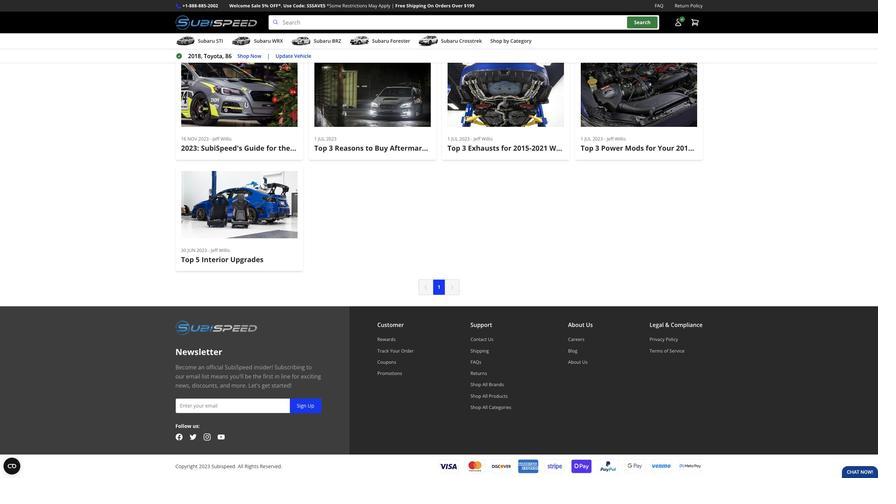 Task type: locate. For each thing, give the bounding box(es) containing it.
1
[[315, 136, 317, 142], [448, 136, 451, 142], [581, 136, 584, 142], [438, 284, 441, 291]]

3 jul from the left
[[585, 136, 592, 142]]

shop down "shop all products" on the bottom of the page
[[471, 405, 482, 411]]

for right the line at the left of the page
[[292, 373, 300, 381]]

all left rights
[[238, 463, 244, 470]]

shop all brands link
[[471, 382, 512, 388]]

2023:
[[181, 144, 199, 153]]

forester
[[391, 38, 411, 44]]

a subaru brz thumbnail image image
[[292, 36, 311, 46]]

to for subscribing
[[307, 364, 312, 372]]

willis up subispeed's
[[221, 136, 232, 142]]

policy right return
[[691, 2, 703, 9]]

1 horizontal spatial jul
[[452, 136, 459, 142]]

0 vertical spatial wrx
[[272, 38, 283, 44]]

legal & compliance
[[650, 322, 703, 329]]

1 horizontal spatial 3
[[463, 144, 467, 153]]

subaru left the "crosstrek"
[[441, 38, 458, 44]]

top left "exhausts"
[[448, 144, 461, 153]]

2023 up reasons
[[326, 136, 337, 142]]

- up interior
[[208, 247, 210, 254]]

now
[[251, 53, 262, 59]]

willis up interior
[[219, 247, 230, 254]]

1 vertical spatial us
[[489, 337, 494, 343]]

1 horizontal spatial your
[[478, 144, 495, 153]]

subispeed's
[[201, 144, 243, 153]]

0 vertical spatial about us
[[569, 322, 593, 329]]

0 vertical spatial to
[[366, 144, 373, 153]]

shop for shop all categories
[[471, 405, 482, 411]]

us
[[587, 322, 593, 329], [489, 337, 494, 343], [583, 359, 588, 366]]

your for subaru
[[478, 144, 495, 153]]

1 inside 1 jul 2023 - jeff willis top 3 exhausts for 2015-2021 wrx/sti
[[448, 136, 451, 142]]

paypal image
[[598, 459, 619, 475]]

885-
[[199, 2, 208, 9]]

stripe image
[[545, 460, 566, 474]]

0 vertical spatial the
[[279, 144, 291, 153]]

shipping down contact at the right bottom of page
[[471, 348, 489, 354]]

our
[[176, 373, 185, 381]]

all for brands
[[483, 382, 488, 388]]

shop by category button
[[491, 35, 532, 49]]

blog up 2018, toyota, 86
[[203, 33, 221, 45]]

3 inside 1 jul 2023 - jeff willis top 3 exhausts for 2015-2021 wrx/sti
[[463, 144, 467, 153]]

top inside 1 jul 2023 - jeff willis top 3 exhausts for 2015-2021 wrx/sti
[[448, 144, 461, 153]]

upgrades
[[231, 255, 264, 265]]

in
[[275, 373, 280, 381]]

shop now link
[[238, 52, 262, 60]]

fallback image - no image provided image for 2023: subispeed's guide for the holidays
[[181, 60, 298, 127]]

by
[[504, 38, 510, 44]]

fallback image - no image provided image
[[439, 0, 879, 10], [181, 60, 298, 127], [315, 60, 431, 127], [448, 60, 564, 127], [581, 60, 698, 127], [181, 171, 298, 239]]

toyota,
[[204, 52, 224, 60]]

1 inside 1 jul 2023 top 3 reasons to buy aftermarket lighting for your subaru
[[315, 136, 317, 142]]

lighting
[[436, 144, 464, 153]]

contact us
[[471, 337, 494, 343]]

search button
[[628, 17, 658, 28]]

- inside 30 jun 2023 - jeff willis top 5 interior upgrades
[[208, 247, 210, 254]]

jeff up subispeed's
[[213, 136, 220, 142]]

be
[[245, 373, 252, 381]]

1 for top 3 power mods for your 2015+ wrx for under $500
[[581, 136, 584, 142]]

your inside 1 jul 2023 top 3 reasons to buy aftermarket lighting for your subaru
[[478, 144, 495, 153]]

jeff inside 16 nov 2023 - jeff willis 2023: subispeed's guide for the holidays
[[213, 136, 220, 142]]

1 vertical spatial wrx
[[699, 144, 715, 153]]

0 horizontal spatial wrx
[[272, 38, 283, 44]]

shipping left on
[[407, 2, 427, 9]]

3 left "exhausts"
[[463, 144, 467, 153]]

2 about us from the top
[[569, 359, 588, 366]]

for inside 1 jul 2023 top 3 reasons to buy aftermarket lighting for your subaru
[[466, 144, 476, 153]]

0 vertical spatial subispeed logo image
[[176, 15, 257, 30]]

us up careers link
[[587, 322, 593, 329]]

top inside 30 jun 2023 - jeff willis top 5 interior upgrades
[[181, 255, 194, 265]]

all for categories
[[483, 405, 488, 411]]

wrx inside 1 jul 2023 - jeff willis top 3 power mods for your 2015+ wrx for under $500
[[699, 144, 715, 153]]

0 vertical spatial |
[[392, 2, 395, 9]]

us for about us link at the bottom right of the page
[[583, 359, 588, 366]]

privacy
[[650, 337, 665, 343]]

1 for top 3 reasons to buy aftermarket lighting for your subaru
[[315, 136, 317, 142]]

1 3 from the left
[[329, 144, 333, 153]]

3 left 'power'
[[596, 144, 600, 153]]

shop down returns
[[471, 382, 482, 388]]

1 vertical spatial shipping
[[471, 348, 489, 354]]

2 horizontal spatial 3
[[596, 144, 600, 153]]

jeff for guide
[[213, 136, 220, 142]]

top right wrx/sti
[[581, 144, 594, 153]]

returns
[[471, 371, 488, 377]]

1 vertical spatial about
[[569, 359, 582, 366]]

willis up "exhausts"
[[482, 136, 493, 142]]

blog link
[[569, 348, 593, 354]]

all down shop all brands
[[483, 393, 488, 400]]

2 horizontal spatial jul
[[585, 136, 592, 142]]

jeff inside 1 jul 2023 - jeff willis top 3 exhausts for 2015-2021 wrx/sti
[[474, 136, 481, 142]]

top down 30
[[181, 255, 194, 265]]

wrx right 2015+
[[699, 144, 715, 153]]

1 vertical spatial |
[[267, 52, 270, 60]]

|
[[392, 2, 395, 9], [267, 52, 270, 60]]

terms
[[650, 348, 664, 354]]

- inside 1 jul 2023 - jeff willis top 3 exhausts for 2015-2021 wrx/sti
[[471, 136, 473, 142]]

| right now
[[267, 52, 270, 60]]

about us up careers link
[[569, 322, 593, 329]]

sign up
[[297, 403, 315, 410]]

latest blog posts
[[176, 33, 245, 45]]

metapay image
[[680, 465, 701, 469]]

to inside become an official subispeed insider! subscribing to our email list means you'll be the first in line for exciting news, discounts, and more. let's get started!
[[307, 364, 312, 372]]

3 3 from the left
[[596, 144, 600, 153]]

posts
[[223, 33, 245, 45]]

shoppay image
[[571, 459, 592, 475]]

jun
[[188, 247, 196, 254]]

2023 inside 16 nov 2023 - jeff willis 2023: subispeed's guide for the holidays
[[199, 136, 209, 142]]

about up the careers
[[569, 322, 585, 329]]

shop for shop by category
[[491, 38, 503, 44]]

about us link
[[569, 359, 593, 366]]

terms of service link
[[650, 348, 703, 354]]

willis inside 30 jun 2023 - jeff willis top 5 interior upgrades
[[219, 247, 230, 254]]

legal
[[650, 322, 664, 329]]

1 vertical spatial to
[[307, 364, 312, 372]]

latest
[[176, 33, 201, 45]]

2023 inside 1 jul 2023 - jeff willis top 3 exhausts for 2015-2021 wrx/sti
[[460, 136, 470, 142]]

about
[[569, 322, 585, 329], [569, 359, 582, 366]]

shop left "by"
[[491, 38, 503, 44]]

for right guide
[[267, 144, 277, 153]]

2023 inside 30 jun 2023 - jeff willis top 5 interior upgrades
[[197, 247, 207, 254]]

fallback image - no image provided image for top 5 interior upgrades
[[181, 171, 298, 239]]

crosstrek
[[460, 38, 482, 44]]

fallback image - no image provided image for top 3 reasons to buy aftermarket lighting for your subaru
[[315, 60, 431, 127]]

-
[[210, 136, 212, 142], [471, 136, 473, 142], [605, 136, 606, 142], [208, 247, 210, 254]]

2023 right copyright
[[199, 463, 210, 470]]

3 inside 1 jul 2023 - jeff willis top 3 power mods for your 2015+ wrx for under $500
[[596, 144, 600, 153]]

+1-888-885-2002
[[183, 2, 218, 9]]

all down "shop all products" on the bottom of the page
[[483, 405, 488, 411]]

subaru left 2021
[[497, 144, 521, 153]]

to inside 1 jul 2023 top 3 reasons to buy aftermarket lighting for your subaru
[[366, 144, 373, 153]]

jeff up 'power'
[[607, 136, 614, 142]]

jeff
[[213, 136, 220, 142], [474, 136, 481, 142], [607, 136, 614, 142], [211, 247, 218, 254]]

1 jul 2023 - jeff willis top 3 power mods for your 2015+ wrx for under $500
[[581, 136, 768, 153]]

0 vertical spatial blog
[[203, 33, 221, 45]]

2023 up "5"
[[197, 247, 207, 254]]

3 for top 3 exhausts for 2015-2021 wrx/sti
[[463, 144, 467, 153]]

track your order link
[[378, 348, 414, 354]]

2023 inside 1 jul 2023 top 3 reasons to buy aftermarket lighting for your subaru
[[326, 136, 337, 142]]

exciting
[[301, 373, 321, 381]]

0 horizontal spatial blog
[[203, 33, 221, 45]]

1 horizontal spatial wrx
[[699, 144, 715, 153]]

wrx inside subaru wrx dropdown button
[[272, 38, 283, 44]]

careers link
[[569, 337, 593, 343]]

track
[[378, 348, 389, 354]]

subaru inside dropdown button
[[254, 38, 271, 44]]

1 for top 3 exhausts for 2015-2021 wrx/sti
[[448, 136, 451, 142]]

sign up button
[[290, 399, 322, 414]]

become
[[176, 364, 197, 372]]

1 vertical spatial policy
[[666, 337, 679, 343]]

0 horizontal spatial 3
[[329, 144, 333, 153]]

facebook logo image
[[176, 434, 183, 441]]

- up subispeed's
[[210, 136, 212, 142]]

2023 for top 3 exhausts for 2015-2021 wrx/sti
[[460, 136, 470, 142]]

0 vertical spatial policy
[[691, 2, 703, 9]]

search input field
[[269, 15, 660, 30]]

blog down the careers
[[569, 348, 578, 354]]

shop by category
[[491, 38, 532, 44]]

2 subispeed logo image from the top
[[176, 321, 257, 336]]

mastercard image
[[465, 460, 486, 474]]

- inside 16 nov 2023 - jeff willis 2023: subispeed's guide for the holidays
[[210, 136, 212, 142]]

Enter your email text field
[[176, 399, 322, 414]]

jeff up "exhausts"
[[474, 136, 481, 142]]

your inside 1 jul 2023 - jeff willis top 3 power mods for your 2015+ wrx for under $500
[[658, 144, 675, 153]]

2023 inside 1 jul 2023 - jeff willis top 3 power mods for your 2015+ wrx for under $500
[[593, 136, 604, 142]]

0 horizontal spatial |
[[267, 52, 270, 60]]

3
[[329, 144, 333, 153], [463, 144, 467, 153], [596, 144, 600, 153]]

jeff for exhausts
[[474, 136, 481, 142]]

official
[[206, 364, 224, 372]]

policy up terms of service link
[[666, 337, 679, 343]]

compliance
[[672, 322, 703, 329]]

subaru for subaru forester
[[372, 38, 389, 44]]

subaru inside 'dropdown button'
[[198, 38, 215, 44]]

over
[[452, 2, 463, 9]]

for right lighting
[[466, 144, 476, 153]]

0 horizontal spatial your
[[390, 348, 400, 354]]

jeff up interior
[[211, 247, 218, 254]]

2 horizontal spatial your
[[658, 144, 675, 153]]

update vehicle button
[[276, 52, 312, 60]]

jeff inside 30 jun 2023 - jeff willis top 5 interior upgrades
[[211, 247, 218, 254]]

| left free
[[392, 2, 395, 9]]

1 subispeed logo image from the top
[[176, 15, 257, 30]]

for left the 2015-
[[502, 144, 512, 153]]

0 horizontal spatial the
[[253, 373, 262, 381]]

- up 'power'
[[605, 136, 606, 142]]

the inside become an official subispeed insider! subscribing to our email list means you'll be the first in line for exciting news, discounts, and more. let's get started!
[[253, 373, 262, 381]]

0 horizontal spatial policy
[[666, 337, 679, 343]]

customer
[[378, 322, 404, 329]]

subaru left sti
[[198, 38, 215, 44]]

1 vertical spatial the
[[253, 373, 262, 381]]

subaru left brz
[[314, 38, 331, 44]]

blog
[[203, 33, 221, 45], [569, 348, 578, 354]]

jeff for power
[[607, 136, 614, 142]]

- for guide
[[210, 136, 212, 142]]

0 horizontal spatial to
[[307, 364, 312, 372]]

for right the 'mods'
[[646, 144, 657, 153]]

3 left reasons
[[329, 144, 333, 153]]

30 jun 2023 - jeff willis top 5 interior upgrades
[[181, 247, 264, 265]]

subaru for subaru brz
[[314, 38, 331, 44]]

willis inside 1 jul 2023 - jeff willis top 3 exhausts for 2015-2021 wrx/sti
[[482, 136, 493, 142]]

2 vertical spatial us
[[583, 359, 588, 366]]

top inside 1 jul 2023 - jeff willis top 3 power mods for your 2015+ wrx for under $500
[[581, 144, 594, 153]]

0 horizontal spatial shipping
[[407, 2, 427, 9]]

policy for privacy policy
[[666, 337, 679, 343]]

jul inside 1 jul 2023 - jeff willis top 3 power mods for your 2015+ wrx for under $500
[[585, 136, 592, 142]]

email
[[186, 373, 201, 381]]

30
[[181, 247, 186, 254]]

2 about from the top
[[569, 359, 582, 366]]

wrx up "update"
[[272, 38, 283, 44]]

1 about from the top
[[569, 322, 585, 329]]

discounts,
[[192, 382, 219, 390]]

all for products
[[483, 393, 488, 400]]

subispeed logo image up the newsletter
[[176, 321, 257, 336]]

1 vertical spatial about us
[[569, 359, 588, 366]]

copyright
[[176, 463, 198, 470]]

to left buy
[[366, 144, 373, 153]]

2018, toyota, 86
[[188, 52, 232, 60]]

shop left now
[[238, 53, 249, 59]]

1 horizontal spatial to
[[366, 144, 373, 153]]

2023 up 'power'
[[593, 136, 604, 142]]

amex image
[[518, 460, 539, 474]]

us down blog link
[[583, 359, 588, 366]]

willis
[[221, 136, 232, 142], [482, 136, 493, 142], [615, 136, 626, 142], [219, 247, 230, 254]]

0 vertical spatial about
[[569, 322, 585, 329]]

guide
[[244, 144, 265, 153]]

willis for guide
[[221, 136, 232, 142]]

1 horizontal spatial policy
[[691, 2, 703, 9]]

willis inside 1 jul 2023 - jeff willis top 3 power mods for your 2015+ wrx for under $500
[[615, 136, 626, 142]]

to up exciting
[[307, 364, 312, 372]]

list
[[202, 373, 209, 381]]

all left brands
[[483, 382, 488, 388]]

1 vertical spatial blog
[[569, 348, 578, 354]]

about us down blog link
[[569, 359, 588, 366]]

your
[[478, 144, 495, 153], [658, 144, 675, 153], [390, 348, 400, 354]]

1 inside 1 jul 2023 - jeff willis top 3 power mods for your 2015+ wrx for under $500
[[581, 136, 584, 142]]

subaru for subaru crosstrek
[[441, 38, 458, 44]]

1 horizontal spatial the
[[279, 144, 291, 153]]

2023 up lighting
[[460, 136, 470, 142]]

about down blog link
[[569, 359, 582, 366]]

willis inside 16 nov 2023 - jeff willis 2023: subispeed's guide for the holidays
[[221, 136, 232, 142]]

subaru left forester
[[372, 38, 389, 44]]

shop for shop now
[[238, 53, 249, 59]]

jeff inside 1 jul 2023 - jeff willis top 3 power mods for your 2015+ wrx for under $500
[[607, 136, 614, 142]]

subispeed logo image
[[176, 15, 257, 30], [176, 321, 257, 336]]

an
[[198, 364, 205, 372]]

2 jul from the left
[[452, 136, 459, 142]]

youtube logo image
[[218, 434, 225, 441]]

the inside 16 nov 2023 - jeff willis 2023: subispeed's guide for the holidays
[[279, 144, 291, 153]]

the
[[279, 144, 291, 153], [253, 373, 262, 381]]

- inside 1 jul 2023 - jeff willis top 3 power mods for your 2015+ wrx for under $500
[[605, 136, 606, 142]]

1 vertical spatial subispeed logo image
[[176, 321, 257, 336]]

the right be on the bottom left of page
[[253, 373, 262, 381]]

jul inside 1 jul 2023 - jeff willis top 3 exhausts for 2015-2021 wrx/sti
[[452, 136, 459, 142]]

update vehicle
[[276, 53, 312, 59]]

1 jul from the left
[[318, 136, 325, 142]]

2 3 from the left
[[463, 144, 467, 153]]

2015+
[[677, 144, 697, 153]]

shop inside dropdown button
[[491, 38, 503, 44]]

jul inside 1 jul 2023 top 3 reasons to buy aftermarket lighting for your subaru
[[318, 136, 325, 142]]

subaru sti
[[198, 38, 223, 44]]

button image
[[675, 18, 683, 27]]

subaru up now
[[254, 38, 271, 44]]

willis up 'power'
[[615, 136, 626, 142]]

first
[[263, 373, 274, 381]]

more.
[[232, 382, 247, 390]]

shop down shop all brands
[[471, 393, 482, 400]]

update
[[276, 53, 293, 59]]

2023 right nov
[[199, 136, 209, 142]]

subispeed logo image down 2002
[[176, 15, 257, 30]]

2023 for 2023: subispeed's guide for the holidays
[[199, 136, 209, 142]]

vehicle
[[295, 53, 312, 59]]

us up the shipping link
[[489, 337, 494, 343]]

0 horizontal spatial jul
[[318, 136, 325, 142]]

top left reasons
[[315, 144, 327, 153]]

the left holidays
[[279, 144, 291, 153]]

- up "exhausts"
[[471, 136, 473, 142]]

1 horizontal spatial shipping
[[471, 348, 489, 354]]

shop all products link
[[471, 393, 512, 400]]



Task type: describe. For each thing, give the bounding box(es) containing it.
to for reasons
[[366, 144, 373, 153]]

welcome sale 5% off*. use code: sssave5
[[230, 2, 326, 9]]

top inside 1 jul 2023 top 3 reasons to buy aftermarket lighting for your subaru
[[315, 144, 327, 153]]

shop all categories
[[471, 405, 512, 411]]

3 inside 1 jul 2023 top 3 reasons to buy aftermarket lighting for your subaru
[[329, 144, 333, 153]]

support
[[471, 322, 493, 329]]

a subaru crosstrek thumbnail image image
[[419, 36, 439, 46]]

1 inside 1 link
[[438, 284, 441, 291]]

subaru for subaru sti
[[198, 38, 215, 44]]

mods
[[626, 144, 645, 153]]

terms of service
[[650, 348, 685, 354]]

visa image
[[438, 460, 459, 474]]

apply
[[379, 2, 391, 9]]

shop for shop all brands
[[471, 382, 482, 388]]

2023 for top 5 interior upgrades
[[197, 247, 207, 254]]

means
[[211, 373, 229, 381]]

jeff for interior
[[211, 247, 218, 254]]

willis for power
[[615, 136, 626, 142]]

0 vertical spatial shipping
[[407, 2, 427, 9]]

exhausts
[[468, 144, 500, 153]]

copyright 2023 subispeed. all rights reserved.
[[176, 463, 283, 470]]

1 horizontal spatial |
[[392, 2, 395, 9]]

jul for top 3 exhausts for 2015-2021 wrx/sti
[[452, 136, 459, 142]]

contact
[[471, 337, 487, 343]]

16 nov 2023 - jeff willis 2023: subispeed's guide for the holidays
[[181, 136, 323, 153]]

subaru forester
[[372, 38, 411, 44]]

subaru crosstrek button
[[419, 35, 482, 49]]

- for interior
[[208, 247, 210, 254]]

of
[[665, 348, 669, 354]]

shop all brands
[[471, 382, 504, 388]]

$199
[[465, 2, 475, 9]]

a subaru forester thumbnail image image
[[350, 36, 370, 46]]

1 horizontal spatial blog
[[569, 348, 578, 354]]

1 about us from the top
[[569, 322, 593, 329]]

0 vertical spatial us
[[587, 322, 593, 329]]

willis for interior
[[219, 247, 230, 254]]

on
[[428, 2, 434, 9]]

faqs
[[471, 359, 482, 366]]

fallback image - no image provided image for top 3 power mods for your 2015+ wrx for under $500
[[581, 60, 698, 127]]

you'll
[[230, 373, 244, 381]]

2015-
[[514, 144, 532, 153]]

subaru inside 1 jul 2023 top 3 reasons to buy aftermarket lighting for your subaru
[[497, 144, 521, 153]]

follow
[[176, 423, 192, 430]]

- for power
[[605, 136, 606, 142]]

3 for top 3 power mods for your 2015+ wrx for under $500
[[596, 144, 600, 153]]

code:
[[293, 2, 306, 9]]

brands
[[489, 382, 504, 388]]

return policy link
[[675, 2, 703, 10]]

2018,
[[188, 52, 203, 60]]

+1-888-885-2002 link
[[183, 2, 218, 10]]

faqs link
[[471, 359, 512, 366]]

subaru for subaru wrx
[[254, 38, 271, 44]]

shop now
[[238, 53, 262, 59]]

us:
[[193, 423, 200, 430]]

2023 for top 3 power mods for your 2015+ wrx for under $500
[[593, 136, 604, 142]]

shop for shop all products
[[471, 393, 482, 400]]

subaru wrx button
[[232, 35, 283, 49]]

for inside 1 jul 2023 - jeff willis top 3 exhausts for 2015-2021 wrx/sti
[[502, 144, 512, 153]]

jul for top 3 power mods for your 2015+ wrx for under $500
[[585, 136, 592, 142]]

a subaru sti thumbnail image image
[[176, 36, 195, 46]]

use
[[284, 2, 292, 9]]

sti
[[216, 38, 223, 44]]

policy for return policy
[[691, 2, 703, 9]]

2002
[[208, 2, 218, 9]]

willis for exhausts
[[482, 136, 493, 142]]

86
[[226, 52, 232, 60]]

your for 2015+
[[658, 144, 675, 153]]

promotions
[[378, 371, 403, 377]]

a subaru wrx thumbnail image image
[[232, 36, 251, 46]]

started!
[[272, 382, 292, 390]]

subaru brz
[[314, 38, 342, 44]]

open widget image
[[4, 458, 20, 475]]

instagram logo image
[[204, 434, 211, 441]]

discover image
[[491, 460, 512, 474]]

16
[[181, 136, 186, 142]]

promotions link
[[378, 371, 414, 377]]

follow us:
[[176, 423, 200, 430]]

$500
[[752, 144, 768, 153]]

1 jul 2023 - jeff willis top 3 exhausts for 2015-2021 wrx/sti
[[448, 136, 579, 153]]

us for 'contact us' link
[[489, 337, 494, 343]]

- for exhausts
[[471, 136, 473, 142]]

return
[[675, 2, 690, 9]]

subaru forester button
[[350, 35, 411, 49]]

888-
[[189, 2, 199, 9]]

jul for top 3 reasons to buy aftermarket lighting for your subaru
[[318, 136, 325, 142]]

2023 for top 3 reasons to buy aftermarket lighting for your subaru
[[326, 136, 337, 142]]

order
[[402, 348, 414, 354]]

for inside 16 nov 2023 - jeff willis 2023: subispeed's guide for the holidays
[[267, 144, 277, 153]]

faq
[[655, 2, 664, 9]]

products
[[489, 393, 508, 400]]

let's
[[249, 382, 261, 390]]

fallback image - no image provided image for top 3 exhausts for 2015-2021 wrx/sti
[[448, 60, 564, 127]]

top for top 3 power mods for your 2015+ wrx for under $500
[[581, 144, 594, 153]]

shop all products
[[471, 393, 508, 400]]

rewards link
[[378, 337, 414, 343]]

subaru brz button
[[292, 35, 342, 49]]

top for top 3 exhausts for 2015-2021 wrx/sti
[[448, 144, 461, 153]]

subispeed
[[225, 364, 253, 372]]

top for top 5 interior upgrades
[[181, 255, 194, 265]]

categories
[[489, 405, 512, 411]]

return policy
[[675, 2, 703, 9]]

*some restrictions may apply | free shipping on orders over $199
[[327, 2, 475, 9]]

sssave5
[[307, 2, 326, 9]]

for left 'under'
[[717, 144, 727, 153]]

and
[[220, 382, 230, 390]]

venmo image
[[651, 459, 672, 475]]

subaru sti button
[[176, 35, 223, 49]]

interior
[[202, 255, 229, 265]]

rewards
[[378, 337, 396, 343]]

track your order
[[378, 348, 414, 354]]

twitter logo image
[[190, 434, 197, 441]]

for inside become an official subispeed insider! subscribing to our email list means you'll be the first in line for exciting news, discounts, and more. let's get started!
[[292, 373, 300, 381]]

googlepay image
[[625, 459, 646, 475]]

sale
[[252, 2, 261, 9]]

restrictions
[[343, 2, 368, 9]]

rights
[[245, 463, 259, 470]]

2021
[[532, 144, 548, 153]]

reserved.
[[260, 463, 283, 470]]

1 jul 2023 top 3 reasons to buy aftermarket lighting for your subaru
[[315, 136, 521, 153]]

up
[[308, 403, 315, 410]]



Task type: vqa. For each thing, say whether or not it's contained in the screenshot.
topmost the &
no



